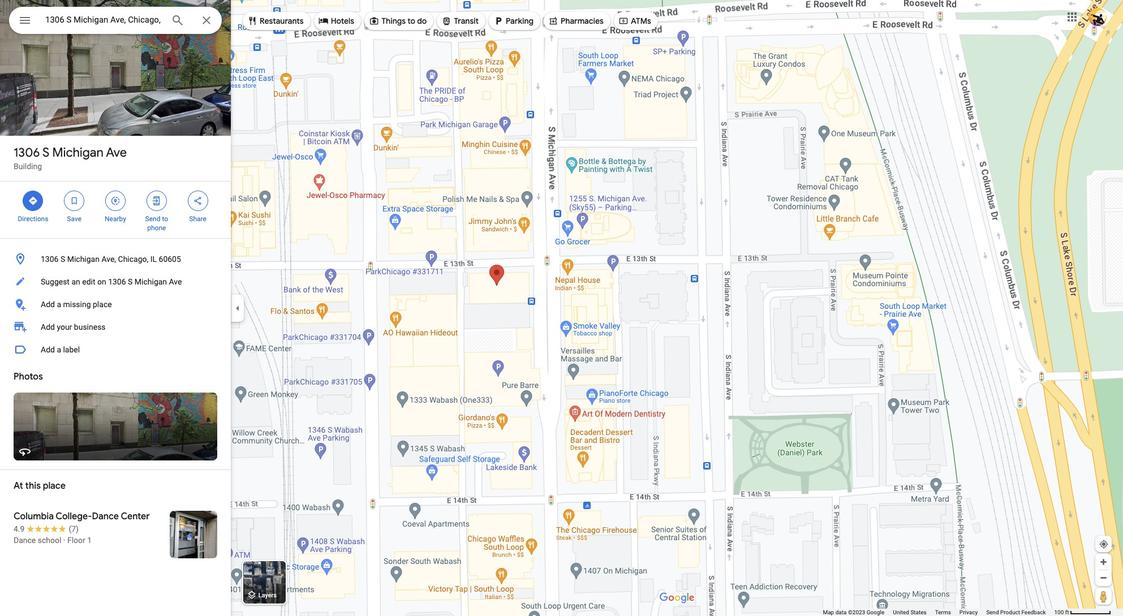 Task type: describe. For each thing, give the bounding box(es) containing it.
save
[[67, 215, 81, 223]]

at
[[14, 480, 23, 492]]

1306 for ave
[[14, 145, 40, 161]]

add for add a label
[[41, 345, 55, 354]]

michigan for ave,
[[67, 255, 100, 264]]

100 ft
[[1054, 609, 1069, 616]]

 transit
[[441, 15, 479, 27]]

data
[[835, 609, 847, 616]]

restaurants
[[260, 16, 304, 26]]


[[548, 15, 558, 27]]

60605
[[159, 255, 181, 264]]

©2023
[[848, 609, 865, 616]]

 pharmacies
[[548, 15, 604, 27]]

1 vertical spatial dance
[[14, 536, 36, 545]]

directions
[[18, 215, 48, 223]]

nearby
[[105, 215, 126, 223]]

 things to do
[[369, 15, 427, 27]]

show your location image
[[1099, 539, 1109, 549]]

1306 s michigan ave, chicago, il 60605
[[41, 255, 181, 264]]

google account: ben nelson  
(ben.nelson1980@gmail.com) image
[[1088, 8, 1107, 26]]

1
[[87, 536, 92, 545]]

zoom in image
[[1099, 558, 1108, 566]]

photos
[[14, 371, 43, 382]]

on
[[97, 277, 106, 286]]

map data ©2023 google
[[823, 609, 884, 616]]

school
[[38, 536, 61, 545]]

none field inside 1306 s michigan ave, chicago, il 60605 field
[[45, 13, 162, 27]]

 atms
[[618, 15, 651, 27]]

michigan for ave
[[52, 145, 103, 161]]

suggest an edit on 1306 s michigan ave button
[[0, 270, 231, 293]]

terms button
[[935, 609, 951, 616]]

privacy
[[959, 609, 978, 616]]


[[618, 15, 629, 27]]

1306 S Michigan Ave, Chicago, IL 60605 field
[[9, 7, 222, 34]]


[[493, 15, 504, 27]]

atms
[[631, 16, 651, 26]]

add your business link
[[0, 316, 231, 338]]

at this place
[[14, 480, 66, 492]]

united states button
[[893, 609, 927, 616]]

2 vertical spatial 1306
[[108, 277, 126, 286]]

things
[[381, 16, 406, 26]]

add a missing place button
[[0, 293, 231, 316]]


[[441, 15, 452, 27]]

building
[[14, 162, 42, 171]]


[[369, 15, 379, 27]]

business
[[74, 322, 106, 332]]

privacy button
[[959, 609, 978, 616]]

add for add your business
[[41, 322, 55, 332]]

s for ave
[[42, 145, 49, 161]]

chicago,
[[118, 255, 148, 264]]

layers
[[258, 592, 277, 599]]


[[247, 15, 257, 27]]

edit
[[82, 277, 95, 286]]

il
[[150, 255, 157, 264]]

 search field
[[9, 7, 222, 36]]

a for label
[[57, 345, 61, 354]]

phone
[[147, 224, 166, 232]]

product
[[1000, 609, 1020, 616]]

terms
[[935, 609, 951, 616]]

to inside send to phone
[[162, 215, 168, 223]]

1306 for ave,
[[41, 255, 59, 264]]

 parking
[[493, 15, 533, 27]]

·
[[63, 536, 65, 545]]


[[18, 12, 32, 28]]

parking
[[506, 16, 533, 26]]

s for ave,
[[60, 255, 65, 264]]

do
[[417, 16, 427, 26]]

0 vertical spatial dance
[[92, 511, 119, 522]]

columbia college-dance center
[[14, 511, 150, 522]]

4.9 stars 7 reviews image
[[14, 523, 79, 535]]



Task type: locate. For each thing, give the bounding box(es) containing it.
100 ft button
[[1054, 609, 1111, 616]]

your
[[57, 322, 72, 332]]

add a label button
[[0, 338, 231, 361]]

ave inside 1306 s michigan ave building
[[106, 145, 127, 161]]

zoom out image
[[1099, 574, 1108, 582]]


[[318, 15, 329, 27]]

1 a from the top
[[57, 300, 61, 309]]

suggest
[[41, 277, 70, 286]]

ave inside button
[[169, 277, 182, 286]]

s
[[42, 145, 49, 161], [60, 255, 65, 264], [128, 277, 133, 286]]

actions for 1306 s michigan ave region
[[0, 182, 231, 238]]

2 horizontal spatial s
[[128, 277, 133, 286]]

send
[[145, 215, 160, 223], [986, 609, 999, 616]]

place
[[93, 300, 112, 309], [43, 480, 66, 492]]

to inside  things to do
[[408, 16, 415, 26]]

0 vertical spatial place
[[93, 300, 112, 309]]

1306 s michigan ave, chicago, il 60605 button
[[0, 248, 231, 270]]

0 horizontal spatial send
[[145, 215, 160, 223]]

0 vertical spatial 1306
[[14, 145, 40, 161]]

footer
[[823, 609, 1054, 616]]

michigan down il
[[135, 277, 167, 286]]

0 vertical spatial add
[[41, 300, 55, 309]]

1 vertical spatial add
[[41, 322, 55, 332]]

send for send product feedback
[[986, 609, 999, 616]]

1 vertical spatial 1306
[[41, 255, 59, 264]]

send up phone on the top of the page
[[145, 215, 160, 223]]

0 horizontal spatial place
[[43, 480, 66, 492]]

dance left center
[[92, 511, 119, 522]]

1 vertical spatial a
[[57, 345, 61, 354]]

floor
[[67, 536, 85, 545]]

1306 up building
[[14, 145, 40, 161]]

states
[[910, 609, 927, 616]]

dance
[[92, 511, 119, 522], [14, 536, 36, 545]]

ave down 60605
[[169, 277, 182, 286]]

0 vertical spatial ave
[[106, 145, 127, 161]]

a left the missing
[[57, 300, 61, 309]]

center
[[121, 511, 150, 522]]

send left product
[[986, 609, 999, 616]]

google
[[867, 609, 884, 616]]

pharmacies
[[561, 16, 604, 26]]

None field
[[45, 13, 162, 27]]

1306
[[14, 145, 40, 161], [41, 255, 59, 264], [108, 277, 126, 286]]

transit
[[454, 16, 479, 26]]

missing
[[63, 300, 91, 309]]

1 vertical spatial ave
[[169, 277, 182, 286]]

add a label
[[41, 345, 80, 354]]

2 add from the top
[[41, 322, 55, 332]]

michigan up edit
[[67, 255, 100, 264]]

2 a from the top
[[57, 345, 61, 354]]

add a missing place
[[41, 300, 112, 309]]

show street view coverage image
[[1095, 588, 1112, 605]]


[[193, 195, 203, 207]]

an
[[72, 277, 80, 286]]

 restaurants
[[247, 15, 304, 27]]

google maps element
[[0, 0, 1123, 616]]

1 horizontal spatial dance
[[92, 511, 119, 522]]

ft
[[1065, 609, 1069, 616]]

1 vertical spatial to
[[162, 215, 168, 223]]

send to phone
[[145, 215, 168, 232]]

(7)
[[69, 524, 79, 533]]

1 horizontal spatial ave
[[169, 277, 182, 286]]

dance school · floor 1
[[14, 536, 92, 545]]

map
[[823, 609, 834, 616]]

1 add from the top
[[41, 300, 55, 309]]

add left your
[[41, 322, 55, 332]]

to left do
[[408, 16, 415, 26]]

1 horizontal spatial s
[[60, 255, 65, 264]]

add for add a missing place
[[41, 300, 55, 309]]

0 vertical spatial s
[[42, 145, 49, 161]]

this
[[25, 480, 41, 492]]

1 vertical spatial send
[[986, 609, 999, 616]]

add your business
[[41, 322, 106, 332]]

0 horizontal spatial s
[[42, 145, 49, 161]]

add down suggest at the top
[[41, 300, 55, 309]]

1 horizontal spatial to
[[408, 16, 415, 26]]

 hotels
[[318, 15, 354, 27]]

place down on
[[93, 300, 112, 309]]

1306 s michigan ave building
[[14, 145, 127, 171]]

100
[[1054, 609, 1064, 616]]

1 horizontal spatial send
[[986, 609, 999, 616]]


[[151, 195, 162, 207]]

ave,
[[101, 255, 116, 264]]

footer containing map data ©2023 google
[[823, 609, 1054, 616]]

college-
[[56, 511, 92, 522]]

add left 'label'
[[41, 345, 55, 354]]

2 vertical spatial s
[[128, 277, 133, 286]]

united
[[893, 609, 909, 616]]

to up phone on the top of the page
[[162, 215, 168, 223]]

s inside 1306 s michigan ave building
[[42, 145, 49, 161]]

send inside send to phone
[[145, 215, 160, 223]]

1 vertical spatial s
[[60, 255, 65, 264]]

1306 inside 1306 s michigan ave building
[[14, 145, 40, 161]]

a for missing
[[57, 300, 61, 309]]

send inside button
[[986, 609, 999, 616]]

ave up 
[[106, 145, 127, 161]]

share
[[189, 215, 206, 223]]


[[28, 195, 38, 207]]

0 vertical spatial send
[[145, 215, 160, 223]]

michigan up 
[[52, 145, 103, 161]]

1 vertical spatial place
[[43, 480, 66, 492]]

collapse side panel image
[[231, 302, 244, 314]]

send for send to phone
[[145, 215, 160, 223]]

ave
[[106, 145, 127, 161], [169, 277, 182, 286]]

footer inside google maps element
[[823, 609, 1054, 616]]


[[110, 195, 120, 207]]

michigan inside 1306 s michigan ave building
[[52, 145, 103, 161]]

3 add from the top
[[41, 345, 55, 354]]

send product feedback
[[986, 609, 1046, 616]]

0 horizontal spatial 1306
[[14, 145, 40, 161]]

1306 right on
[[108, 277, 126, 286]]

hotels
[[331, 16, 354, 26]]

0 horizontal spatial to
[[162, 215, 168, 223]]

dance down the 4.9
[[14, 536, 36, 545]]

columbia
[[14, 511, 54, 522]]

2 horizontal spatial 1306
[[108, 277, 126, 286]]

0 horizontal spatial dance
[[14, 536, 36, 545]]

1 horizontal spatial 1306
[[41, 255, 59, 264]]

send product feedback button
[[986, 609, 1046, 616]]

0 horizontal spatial ave
[[106, 145, 127, 161]]

2 vertical spatial michigan
[[135, 277, 167, 286]]

a
[[57, 300, 61, 309], [57, 345, 61, 354]]

2 vertical spatial add
[[41, 345, 55, 354]]

1 vertical spatial michigan
[[67, 255, 100, 264]]

0 vertical spatial a
[[57, 300, 61, 309]]

 button
[[9, 7, 41, 36]]

1306 up suggest at the top
[[41, 255, 59, 264]]

0 vertical spatial to
[[408, 16, 415, 26]]

0 vertical spatial michigan
[[52, 145, 103, 161]]

place right 'this'
[[43, 480, 66, 492]]

4.9
[[14, 524, 25, 533]]

suggest an edit on 1306 s michigan ave
[[41, 277, 182, 286]]

1306 s michigan ave main content
[[0, 0, 231, 616]]

feedback
[[1021, 609, 1046, 616]]

to
[[408, 16, 415, 26], [162, 215, 168, 223]]

label
[[63, 345, 80, 354]]

united states
[[893, 609, 927, 616]]


[[69, 195, 79, 207]]

a left 'label'
[[57, 345, 61, 354]]

place inside button
[[93, 300, 112, 309]]

michigan
[[52, 145, 103, 161], [67, 255, 100, 264], [135, 277, 167, 286]]

1 horizontal spatial place
[[93, 300, 112, 309]]

add
[[41, 300, 55, 309], [41, 322, 55, 332], [41, 345, 55, 354]]



Task type: vqa. For each thing, say whether or not it's contained in the screenshot.
11743
no



